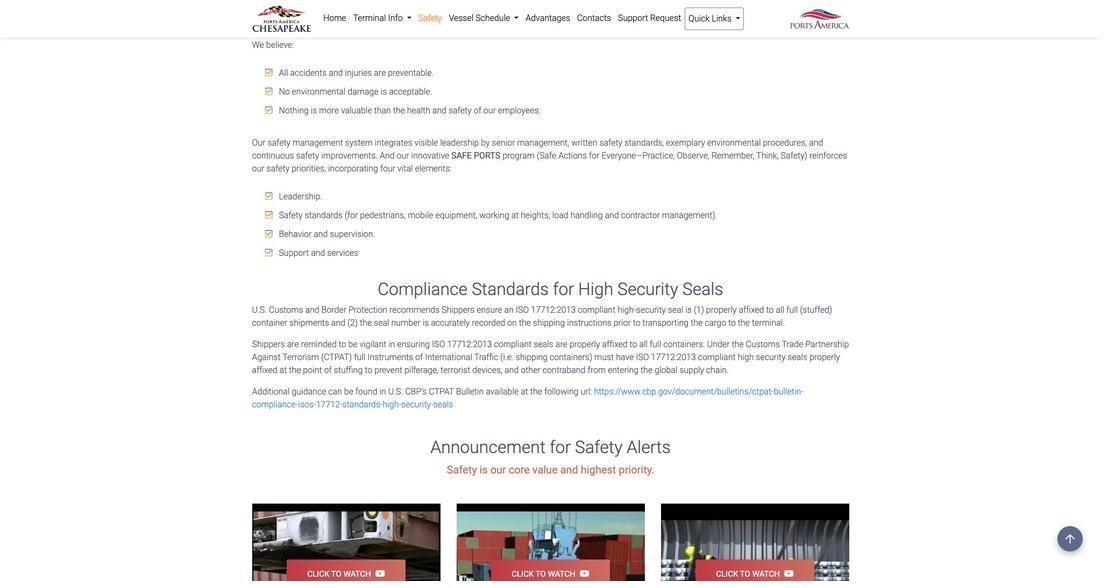 Task type: describe. For each thing, give the bounding box(es) containing it.
click to watch link for second video image from left
[[491, 560, 610, 582]]

2 vertical spatial 17712:2013
[[651, 352, 696, 363]]

all inside u.s. customs and border protection recommends shippers ensure an iso 17712:2013 compliant high-security seal is (1) properly affixed to all full (stuffed) container shipments and (2) the seal number is accurately recorded on the shipping instructions prior to transporting the cargo to the terminal.
[[776, 305, 785, 315]]

our inside 'program (safe actions for everyone—practice, observe,         remember, think, safety) reinforces our safety priorities, incorporating four vital elements:'
[[252, 163, 265, 174]]

the right than
[[393, 105, 405, 115]]

click for second video image from left youtube image
[[512, 570, 534, 580]]

links
[[712, 13, 732, 24]]

in inside "shippers are reminded to be vigilant in ensuring iso 17712:2013 compliant seals are properly affixed to all full containers.  under the customs trade partnership against terrorism (ctpat) full instruments of international traffic (i.e. shipping containers) must have iso 17712:2013 compliant high security seals properly affixed at the point of stuffing to prevent pilferage, terrorist devices, and other contraband from entering the global supply chain."
[[389, 340, 395, 350]]

safety for safety
[[418, 13, 442, 23]]

and down border
[[331, 318, 345, 328]]

and right health
[[433, 105, 447, 115]]

and up shipments
[[305, 305, 319, 315]]

alerts
[[627, 437, 671, 458]]

the down protection
[[360, 318, 372, 328]]

quick links link
[[685, 8, 744, 30]]

safe ports
[[452, 150, 501, 161]]

safety)
[[781, 150, 808, 161]]

safety for safety standards (for pedestrians, mobile equipment, working at heights, load handling and contractor management).
[[279, 210, 303, 220]]

providing
[[369, 14, 404, 24]]

check square image for nothing is more valuable than the health and safety of our employees.
[[265, 106, 273, 114]]

bulletin
[[456, 387, 484, 397]]

and down behavior and supervision. on the left top
[[311, 248, 325, 258]]

preventable.
[[388, 68, 434, 78]]

to inside ports america is committed to providing a safe environment for employees, contractors and visitors at every facility. our safety policies are based on the concept         of zero harm—with absolutely no tolerance of unsafe conditions or behaviors. we believe:
[[360, 14, 367, 24]]

system
[[345, 138, 373, 148]]

1 video image from the left
[[252, 504, 440, 582]]

shippers inside u.s. customs and border protection recommends shippers ensure an iso 17712:2013 compliant high-security seal is (1) properly affixed to all full (stuffed) container shipments and (2) the seal number is accurately recorded on the shipping instructions prior to transporting the cargo to the terminal.
[[442, 305, 475, 315]]

isos-
[[298, 400, 316, 410]]

is down recommends
[[423, 318, 429, 328]]

america
[[274, 14, 306, 24]]

of up 'by'
[[474, 105, 482, 115]]

compliance standards for high security seals
[[378, 279, 724, 299]]

no environmental damage is acceptable.
[[277, 86, 432, 97]]

traffic
[[474, 352, 498, 363]]

properly inside u.s. customs and border protection recommends shippers ensure an iso 17712:2013 compliant high-security seal is (1) properly affixed to all full (stuffed) container shipments and (2) the seal number is accurately recorded on the shipping instructions prior to transporting the cargo to the terminal.
[[706, 305, 737, 315]]

additional guidance can be found in u.s. cbp's ctpat bulletin available at the following url:
[[252, 387, 594, 397]]

(safe
[[537, 150, 557, 161]]

affixed inside u.s. customs and border protection recommends shippers ensure an iso 17712:2013 compliant high-security seal is (1) properly affixed to all full (stuffed) container shipments and (2) the seal number is accurately recorded on the shipping instructions prior to transporting the cargo to the terminal.
[[739, 305, 764, 315]]

mobile
[[408, 210, 433, 220]]

high
[[738, 352, 754, 363]]

ports
[[252, 14, 272, 24]]

(ctpat)
[[321, 352, 352, 363]]

at left the heights,
[[512, 210, 519, 220]]

procedures,
[[763, 138, 807, 148]]

ctpat
[[429, 387, 454, 397]]

and inside our safety management system integrates visible leadership by senior management, written safety standards,         exemplary environmental procedures, and continuous safety improvements. and our innovative
[[809, 138, 824, 148]]

our safety management system integrates visible leadership by senior management, written safety standards,         exemplary environmental procedures, and continuous safety improvements. and our innovative
[[252, 138, 824, 161]]

and
[[380, 150, 395, 161]]

advantages
[[526, 13, 570, 23]]

check square image for all accidents and injuries are preventable.
[[265, 68, 273, 77]]

1 horizontal spatial affixed
[[602, 340, 628, 350]]

on inside ports america is committed to providing a safe environment for employees, contractors and visitors at every facility. our safety policies are based on the concept         of zero harm—with absolutely no tolerance of unsafe conditions or behaviors. we believe:
[[798, 14, 808, 24]]

0 horizontal spatial iso
[[432, 340, 445, 350]]

seals
[[683, 279, 724, 299]]

support request link
[[615, 8, 685, 29]]

the left 'terminal.'
[[738, 318, 750, 328]]

terminal
[[353, 13, 386, 23]]

four
[[380, 163, 396, 174]]

1 vertical spatial full
[[650, 340, 661, 350]]

instruments
[[368, 352, 413, 363]]

0 horizontal spatial properly
[[570, 340, 600, 350]]

vigilant
[[360, 340, 387, 350]]

1 vertical spatial be
[[344, 387, 353, 397]]

container
[[252, 318, 287, 328]]

environment
[[431, 14, 478, 24]]

senior
[[492, 138, 515, 148]]

all inside "shippers are reminded to be vigilant in ensuring iso 17712:2013 compliant seals are properly affixed to all full containers.  under the customs trade partnership against terrorism (ctpat) full instruments of international traffic (i.e. shipping containers) must have iso 17712:2013 compliant high security seals properly affixed at the point of stuffing to prevent pilferage, terrorist devices, and other contraband from entering the global supply chain."
[[639, 340, 648, 350]]

facility.
[[660, 14, 686, 24]]

safe
[[452, 150, 472, 161]]

contractors
[[537, 14, 581, 24]]

of right point on the bottom
[[324, 365, 332, 376]]

click for youtube image corresponding to 1st video image from the right
[[716, 570, 738, 580]]

of down america
[[285, 27, 292, 37]]

1 horizontal spatial u.s.
[[388, 387, 403, 397]]

nothing
[[279, 105, 309, 115]]

https://www.cbp.gov/document/bulletins/ctpat-bulletin- compliance-isos-17712-standards-high-security-seals link
[[252, 387, 804, 410]]

terminal info link
[[350, 8, 415, 29]]

a
[[406, 14, 411, 24]]

support for support and services
[[279, 248, 309, 258]]

0 vertical spatial seals
[[534, 340, 554, 350]]

high- inside u.s. customs and border protection recommends shippers ensure an iso 17712:2013 compliant high-security seal is (1) properly affixed to all full (stuffed) container shipments and (2) the seal number is accurately recorded on the shipping instructions prior to transporting the cargo to the terminal.
[[618, 305, 636, 315]]

written
[[572, 138, 598, 148]]

safety link
[[415, 8, 446, 29]]

entering
[[608, 365, 639, 376]]

standards-
[[343, 400, 383, 410]]

transporting
[[643, 318, 689, 328]]

valuable
[[341, 105, 372, 115]]

click for youtube image corresponding to 3rd video image from the right
[[307, 570, 330, 580]]

supervision.
[[330, 229, 375, 239]]

nothing is more valuable than the health and safety of our employees.
[[277, 105, 541, 115]]

https://www.cbp.gov/document/bulletins/ctpat-
[[594, 387, 774, 397]]

remember,
[[712, 150, 755, 161]]

harm—with
[[314, 27, 357, 37]]

at right available
[[521, 387, 528, 397]]

global
[[655, 365, 678, 376]]

the right recorded
[[519, 318, 531, 328]]

support request
[[618, 13, 681, 23]]

trade
[[782, 340, 804, 350]]

safety up highest
[[575, 437, 623, 458]]

check square image for safety standards (for pedestrians, mobile equipment, working at heights, load handling and contractor management).
[[265, 211, 273, 219]]

prior
[[614, 318, 631, 328]]

think,
[[757, 150, 779, 161]]

security-
[[401, 400, 434, 410]]

absolutely
[[359, 27, 398, 37]]

employees.
[[498, 105, 541, 115]]

1 click to watch from the left
[[307, 570, 371, 580]]

(1)
[[694, 305, 704, 315]]

visitors
[[599, 14, 626, 24]]

recommends
[[390, 305, 440, 315]]

shippers inside "shippers are reminded to be vigilant in ensuring iso 17712:2013 compliant seals are properly affixed to all full containers.  under the customs trade partnership against terrorism (ctpat) full instruments of international traffic (i.e. shipping containers) must have iso 17712:2013 compliant high security seals properly affixed at the point of stuffing to prevent pilferage, terrorist devices, and other contraband from entering the global supply chain."
[[252, 340, 285, 350]]

our inside our safety management system integrates visible leadership by senior management, written safety standards,         exemplary environmental procedures, and continuous safety improvements. and our innovative
[[397, 150, 409, 161]]

innovative
[[411, 150, 449, 161]]

terrorism
[[283, 352, 319, 363]]

continuous
[[252, 150, 294, 161]]

click to watch link for 3rd video image from the right
[[287, 560, 406, 582]]

check square image for no environmental damage is acceptable.
[[265, 87, 273, 96]]

core
[[509, 464, 530, 477]]

an
[[504, 305, 514, 315]]

security inside "shippers are reminded to be vigilant in ensuring iso 17712:2013 compliant seals are properly affixed to all full containers.  under the customs trade partnership against terrorism (ctpat) full instruments of international traffic (i.e. shipping containers) must have iso 17712:2013 compliant high security seals properly affixed at the point of stuffing to prevent pilferage, terrorist devices, and other contraband from entering the global supply chain."
[[756, 352, 786, 363]]

security inside u.s. customs and border protection recommends shippers ensure an iso 17712:2013 compliant high-security seal is (1) properly affixed to all full (stuffed) container shipments and (2) the seal number is accurately recorded on the shipping instructions prior to transporting the cargo to the terminal.
[[636, 305, 666, 315]]

youtube image for 3rd video image from the right
[[371, 570, 385, 579]]

are up terrorism
[[287, 340, 299, 350]]

ensure
[[477, 305, 502, 315]]

announcement
[[431, 437, 546, 458]]

standards,
[[625, 138, 664, 148]]

2 vertical spatial iso
[[636, 352, 649, 363]]

our inside our safety management system integrates visible leadership by senior management, written safety standards,         exemplary environmental procedures, and continuous safety improvements. and our innovative
[[252, 138, 266, 148]]

high- inside https://www.cbp.gov/document/bulletins/ctpat-bulletin- compliance-isos-17712-standards-high-security-seals
[[383, 400, 401, 410]]

at inside "shippers are reminded to be vigilant in ensuring iso 17712:2013 compliant seals are properly affixed to all full containers.  under the customs trade partnership against terrorism (ctpat) full instruments of international traffic (i.e. shipping containers) must have iso 17712:2013 compliant high security seals properly affixed at the point of stuffing to prevent pilferage, terrorist devices, and other contraband from entering the global supply chain."
[[280, 365, 287, 376]]

safety for safety is our core value and highest priority.
[[447, 464, 477, 477]]

from
[[588, 365, 606, 376]]

for inside ports america is committed to providing a safe environment for employees, contractors and visitors at every facility. our safety policies are based on the concept         of zero harm—with absolutely no tolerance of unsafe conditions or behaviors. we believe:
[[480, 14, 491, 24]]

instructions
[[567, 318, 612, 328]]

vital
[[398, 163, 413, 174]]

or
[[527, 27, 535, 37]]

border
[[322, 305, 347, 315]]

is left (1)
[[686, 305, 692, 315]]

compliant inside u.s. customs and border protection recommends shippers ensure an iso 17712:2013 compliant high-security seal is (1) properly affixed to all full (stuffed) container shipments and (2) the seal number is accurately recorded on the shipping instructions prior to transporting the cargo to the terminal.
[[578, 305, 616, 315]]

ports
[[474, 150, 501, 161]]

unsafe
[[458, 27, 484, 37]]

the down (1)
[[691, 318, 703, 328]]

2 vertical spatial affixed
[[252, 365, 278, 376]]

check square image for behavior and supervision.
[[265, 230, 273, 238]]

is inside ports america is committed to providing a safe environment for employees, contractors and visitors at every facility. our safety policies are based on the concept         of zero harm—with absolutely no tolerance of unsafe conditions or behaviors. we believe:
[[308, 14, 314, 24]]

priorities,
[[292, 163, 326, 174]]

the up high
[[732, 340, 744, 350]]

0 horizontal spatial full
[[354, 352, 366, 363]]

0 horizontal spatial in
[[380, 387, 386, 397]]

guidance
[[292, 387, 326, 397]]

https://www.cbp.gov/document/bulletins/ctpat-bulletin- compliance-isos-17712-standards-high-security-seals
[[252, 387, 804, 410]]

following
[[544, 387, 579, 397]]

for up the safety is our core value and highest priority.
[[550, 437, 571, 458]]

3 click to watch from the left
[[716, 570, 780, 580]]

shipments
[[290, 318, 329, 328]]

for left high
[[553, 279, 574, 299]]



Task type: locate. For each thing, give the bounding box(es) containing it.
1 horizontal spatial video image
[[457, 504, 645, 582]]

zero
[[294, 27, 311, 37]]

youtube image for 1st video image from the right
[[780, 570, 794, 579]]

2 vertical spatial compliant
[[698, 352, 736, 363]]

is up than
[[381, 86, 387, 97]]

affixed down against
[[252, 365, 278, 376]]

2 vertical spatial seals
[[434, 400, 453, 410]]

management).
[[662, 210, 717, 220]]

quick
[[689, 13, 710, 24]]

0 horizontal spatial support
[[279, 248, 309, 258]]

2 horizontal spatial click to watch
[[716, 570, 780, 580]]

environmental inside our safety management system integrates visible leadership by senior management, written safety standards,         exemplary environmental procedures, and continuous safety improvements. and our innovative
[[707, 138, 761, 148]]

0 horizontal spatial u.s.
[[252, 305, 267, 315]]

compliance-
[[252, 400, 298, 410]]

2 vertical spatial full
[[354, 352, 366, 363]]

1 vertical spatial our
[[252, 138, 266, 148]]

1 vertical spatial properly
[[570, 340, 600, 350]]

(i.e.
[[501, 352, 514, 363]]

on inside u.s. customs and border protection recommends shippers ensure an iso 17712:2013 compliant high-security seal is (1) properly affixed to all full (stuffed) container shipments and (2) the seal number is accurately recorded on the shipping instructions prior to transporting the cargo to the terminal.
[[507, 318, 517, 328]]

are
[[759, 14, 771, 24], [374, 68, 386, 78], [287, 340, 299, 350], [556, 340, 568, 350]]

shippers up accurately
[[442, 305, 475, 315]]

2 horizontal spatial seals
[[788, 352, 808, 363]]

0 horizontal spatial click
[[307, 570, 330, 580]]

home
[[323, 13, 346, 23]]

17712:2013 inside u.s. customs and border protection recommends shippers ensure an iso 17712:2013 compliant high-security seal is (1) properly affixed to all full (stuffed) container shipments and (2) the seal number is accurately recorded on the shipping instructions prior to transporting the cargo to the terminal.
[[531, 305, 576, 315]]

shipping inside u.s. customs and border protection recommends shippers ensure an iso 17712:2013 compliant high-security seal is (1) properly affixed to all full (stuffed) container shipments and (2) the seal number is accurately recorded on the shipping instructions prior to transporting the cargo to the terminal.
[[533, 318, 565, 328]]

0 vertical spatial u.s.
[[252, 305, 267, 315]]

at down against
[[280, 365, 287, 376]]

the
[[810, 14, 822, 24], [393, 105, 405, 115], [360, 318, 372, 328], [519, 318, 531, 328], [691, 318, 703, 328], [738, 318, 750, 328], [732, 340, 744, 350], [289, 365, 301, 376], [641, 365, 653, 376], [530, 387, 542, 397]]

full down transporting
[[650, 340, 661, 350]]

is left more
[[311, 105, 317, 115]]

1 vertical spatial in
[[380, 387, 386, 397]]

and down standards
[[314, 229, 328, 239]]

safety up priorities,
[[296, 150, 319, 161]]

0 horizontal spatial affixed
[[252, 365, 278, 376]]

quick links
[[689, 13, 734, 24]]

full inside u.s. customs and border protection recommends shippers ensure an iso 17712:2013 compliant high-security seal is (1) properly affixed to all full (stuffed) container shipments and (2) the seal number is accurately recorded on the shipping instructions prior to transporting the cargo to the terminal.
[[787, 305, 798, 315]]

our
[[484, 105, 496, 115], [397, 150, 409, 161], [252, 163, 265, 174], [491, 464, 506, 477]]

to
[[360, 14, 367, 24], [767, 305, 774, 315], [633, 318, 641, 328], [729, 318, 736, 328], [339, 340, 346, 350], [630, 340, 637, 350], [365, 365, 372, 376], [331, 570, 342, 580], [536, 570, 546, 580], [740, 570, 751, 580]]

are up containers)
[[556, 340, 568, 350]]

1 horizontal spatial click to watch
[[512, 570, 576, 580]]

safety up leadership
[[449, 105, 472, 115]]

visible
[[415, 138, 438, 148]]

0 horizontal spatial watch
[[344, 570, 371, 580]]

0 horizontal spatial on
[[507, 318, 517, 328]]

schedule
[[476, 13, 510, 23]]

2 video image from the left
[[457, 504, 645, 582]]

shipping down compliance standards for high security seals
[[533, 318, 565, 328]]

1 vertical spatial security
[[756, 352, 786, 363]]

17712:2013
[[531, 305, 576, 315], [447, 340, 492, 350], [651, 352, 696, 363]]

1 horizontal spatial environmental
[[707, 138, 761, 148]]

seals down u.s. customs and border protection recommends shippers ensure an iso 17712:2013 compliant high-security seal is (1) properly affixed to all full (stuffed) container shipments and (2) the seal number is accurately recorded on the shipping instructions prior to transporting the cargo to the terminal.
[[534, 340, 554, 350]]

at left every at the right
[[628, 14, 636, 24]]

and left visitors
[[583, 14, 597, 24]]

shippers are reminded to be vigilant in ensuring iso 17712:2013 compliant seals are properly affixed to all full containers.  under the customs trade partnership against terrorism (ctpat) full instruments of international traffic (i.e. shipping containers) must have iso 17712:2013 compliant high security seals properly affixed at the point of stuffing to prevent pilferage, terrorist devices, and other contraband from entering the global supply chain.
[[252, 340, 849, 376]]

support for support request
[[618, 13, 648, 23]]

and inside ports america is committed to providing a safe environment for employees, contractors and visitors at every facility. our safety policies are based on the concept         of zero harm—with absolutely no tolerance of unsafe conditions or behaviors. we believe:
[[583, 14, 597, 24]]

iso up 'international'
[[432, 340, 445, 350]]

1 horizontal spatial all
[[776, 305, 785, 315]]

conditions
[[486, 27, 525, 37]]

standards
[[472, 279, 549, 299]]

youtube image
[[371, 570, 385, 579], [576, 570, 590, 579], [780, 570, 794, 579]]

policies
[[729, 14, 757, 24]]

seals down ctpat
[[434, 400, 453, 410]]

iso right 'have'
[[636, 352, 649, 363]]

0 vertical spatial shipping
[[533, 318, 565, 328]]

load
[[552, 210, 569, 220]]

u.s. left the cbp's
[[388, 387, 403, 397]]

2 horizontal spatial iso
[[636, 352, 649, 363]]

are left based
[[759, 14, 771, 24]]

2 horizontal spatial youtube image
[[780, 570, 794, 579]]

environmental up more
[[292, 86, 346, 97]]

0 vertical spatial environmental
[[292, 86, 346, 97]]

all up 'terminal.'
[[776, 305, 785, 315]]

program
[[503, 150, 535, 161]]

management,
[[517, 138, 569, 148]]

0 vertical spatial all
[[776, 305, 785, 315]]

cargo
[[705, 318, 726, 328]]

compliant up chain.
[[698, 352, 736, 363]]

terrorist
[[441, 365, 470, 376]]

0 horizontal spatial click to watch link
[[287, 560, 406, 582]]

security up transporting
[[636, 305, 666, 315]]

and right handling
[[605, 210, 619, 220]]

1 click from the left
[[307, 570, 330, 580]]

2 check square image from the top
[[265, 192, 273, 200]]

2 horizontal spatial video image
[[661, 504, 849, 582]]

1 check square image from the top
[[265, 68, 273, 77]]

the inside ports america is committed to providing a safe environment for employees, contractors and visitors at every facility. our safety policies are based on the concept         of zero harm—with absolutely no tolerance of unsafe conditions or behaviors. we believe:
[[810, 14, 822, 24]]

check square image
[[265, 106, 273, 114], [265, 192, 273, 200], [265, 211, 273, 219], [265, 230, 273, 238], [265, 248, 273, 257]]

u.s. up container
[[252, 305, 267, 315]]

security
[[636, 305, 666, 315], [756, 352, 786, 363]]

actions
[[559, 150, 587, 161]]

1 horizontal spatial click to watch link
[[491, 560, 610, 582]]

our up continuous in the left top of the page
[[252, 138, 266, 148]]

of up pilferage,
[[415, 352, 423, 363]]

3 youtube image from the left
[[780, 570, 794, 579]]

0 horizontal spatial customs
[[269, 305, 303, 315]]

check square image for support and services
[[265, 248, 273, 257]]

at
[[628, 14, 636, 24], [512, 210, 519, 220], [280, 365, 287, 376], [521, 387, 528, 397]]

properly down partnership in the bottom of the page
[[810, 352, 840, 363]]

shipping
[[533, 318, 565, 328], [516, 352, 548, 363]]

safety right written
[[600, 138, 623, 148]]

check square image left no
[[265, 87, 273, 96]]

integrates
[[375, 138, 413, 148]]

affixed up 'have'
[[602, 340, 628, 350]]

click to watch link
[[287, 560, 406, 582], [491, 560, 610, 582], [696, 560, 815, 582]]

ports america is committed to providing a safe environment for employees, contractors and visitors at every facility. our safety policies are based on the concept         of zero harm—with absolutely no tolerance of unsafe conditions or behaviors. we believe:
[[252, 14, 822, 50]]

0 horizontal spatial click to watch
[[307, 570, 371, 580]]

and down (i.e.
[[505, 365, 519, 376]]

0 vertical spatial in
[[389, 340, 395, 350]]

video image
[[252, 504, 440, 582], [457, 504, 645, 582], [661, 504, 849, 582]]

0 horizontal spatial security
[[636, 305, 666, 315]]

no
[[279, 86, 290, 97]]

for down written
[[589, 150, 600, 161]]

1 horizontal spatial shippers
[[442, 305, 475, 315]]

our left employees.
[[484, 105, 496, 115]]

priority.
[[619, 464, 655, 477]]

youtube image for second video image from left
[[576, 570, 590, 579]]

the down other
[[530, 387, 542, 397]]

support left the request
[[618, 13, 648, 23]]

home link
[[320, 8, 350, 29]]

17712:2013 up global
[[651, 352, 696, 363]]

safety up continuous in the left top of the page
[[268, 138, 291, 148]]

and inside "shippers are reminded to be vigilant in ensuring iso 17712:2013 compliant seals are properly affixed to all full containers.  under the customs trade partnership against terrorism (ctpat) full instruments of international traffic (i.e. shipping containers) must have iso 17712:2013 compliant high security seals properly affixed at the point of stuffing to prevent pilferage, terrorist devices, and other contraband from entering the global supply chain."
[[505, 365, 519, 376]]

reinforces
[[810, 150, 847, 161]]

the left global
[[641, 365, 653, 376]]

of down environment
[[449, 27, 456, 37]]

compliant up (i.e.
[[494, 340, 532, 350]]

customs up container
[[269, 305, 303, 315]]

support
[[618, 13, 648, 23], [279, 248, 309, 258]]

safety up tolerance
[[418, 13, 442, 23]]

2 horizontal spatial compliant
[[698, 352, 736, 363]]

1 horizontal spatial support
[[618, 13, 648, 23]]

2 click to watch link from the left
[[491, 560, 610, 582]]

every
[[638, 14, 658, 24]]

1 watch from the left
[[344, 570, 371, 580]]

2 horizontal spatial affixed
[[739, 305, 764, 315]]

0 vertical spatial our
[[688, 14, 701, 24]]

support down behavior
[[279, 248, 309, 258]]

compliant up instructions
[[578, 305, 616, 315]]

u.s. inside u.s. customs and border protection recommends shippers ensure an iso 17712:2013 compliant high-security seal is (1) properly affixed to all full (stuffed) container shipments and (2) the seal number is accurately recorded on the shipping instructions prior to transporting the cargo to the terminal.
[[252, 305, 267, 315]]

more
[[319, 105, 339, 115]]

1 horizontal spatial on
[[798, 14, 808, 24]]

be right can
[[344, 387, 353, 397]]

0 vertical spatial full
[[787, 305, 798, 315]]

0 horizontal spatial video image
[[252, 504, 440, 582]]

our up vital at top left
[[397, 150, 409, 161]]

0 horizontal spatial seals
[[434, 400, 453, 410]]

all accidents and injuries are preventable.
[[277, 68, 434, 78]]

accurately
[[431, 318, 470, 328]]

and left injuries
[[329, 68, 343, 78]]

supply
[[680, 365, 704, 376]]

0 horizontal spatial seal
[[374, 318, 389, 328]]

all
[[279, 68, 288, 78]]

1 vertical spatial all
[[639, 340, 648, 350]]

security
[[618, 279, 678, 299]]

1 horizontal spatial compliant
[[578, 305, 616, 315]]

0 horizontal spatial shippers
[[252, 340, 285, 350]]

1 vertical spatial on
[[507, 318, 517, 328]]

cbp's
[[405, 387, 427, 397]]

1 horizontal spatial properly
[[706, 305, 737, 315]]

shipping inside "shippers are reminded to be vigilant in ensuring iso 17712:2013 compliant seals are properly affixed to all full containers.  under the customs trade partnership against terrorism (ctpat) full instruments of international traffic (i.e. shipping containers) must have iso 17712:2013 compliant high security seals properly affixed at the point of stuffing to prevent pilferage, terrorist devices, and other contraband from entering the global supply chain."
[[516, 352, 548, 363]]

are inside ports america is committed to providing a safe environment for employees, contractors and visitors at every facility. our safety policies are based on the concept         of zero harm—with absolutely no tolerance of unsafe conditions or behaviors. we believe:
[[759, 14, 771, 24]]

containers)
[[550, 352, 593, 363]]

2 horizontal spatial full
[[787, 305, 798, 315]]

1 vertical spatial seal
[[374, 318, 389, 328]]

2 click from the left
[[512, 570, 534, 580]]

and up reinforces
[[809, 138, 824, 148]]

safety up behavior
[[279, 210, 303, 220]]

1 youtube image from the left
[[371, 570, 385, 579]]

safety
[[704, 14, 727, 24], [449, 105, 472, 115], [268, 138, 291, 148], [600, 138, 623, 148], [296, 150, 319, 161], [267, 163, 290, 174]]

1 vertical spatial check square image
[[265, 87, 273, 96]]

2 horizontal spatial watch
[[753, 570, 780, 580]]

1 horizontal spatial click
[[512, 570, 534, 580]]

affixed up 'terminal.'
[[739, 305, 764, 315]]

click to watch link for 1st video image from the right
[[696, 560, 815, 582]]

shipping up other
[[516, 352, 548, 363]]

2 vertical spatial properly
[[810, 352, 840, 363]]

found
[[356, 387, 377, 397]]

check square image for leadership.
[[265, 192, 273, 200]]

0 vertical spatial support
[[618, 13, 648, 23]]

0 vertical spatial customs
[[269, 305, 303, 315]]

handling
[[571, 210, 603, 220]]

the right based
[[810, 14, 822, 24]]

are right injuries
[[374, 68, 386, 78]]

u.s.
[[252, 305, 267, 315], [388, 387, 403, 397]]

2 check square image from the top
[[265, 87, 273, 96]]

our inside ports america is committed to providing a safe environment for employees, contractors and visitors at every facility. our safety policies are based on the concept         of zero harm—with absolutely no tolerance of unsafe conditions or behaviors. we believe:
[[688, 14, 701, 24]]

tolerance
[[412, 27, 446, 37]]

high
[[578, 279, 614, 299]]

0 horizontal spatial 17712:2013
[[447, 340, 492, 350]]

be inside "shippers are reminded to be vigilant in ensuring iso 17712:2013 compliant seals are properly affixed to all full containers.  under the customs trade partnership against terrorism (ctpat) full instruments of international traffic (i.e. shipping containers) must have iso 17712:2013 compliant high security seals properly affixed at the point of stuffing to prevent pilferage, terrorist devices, and other contraband from entering the global supply chain."
[[348, 340, 358, 350]]

full up stuffing
[[354, 352, 366, 363]]

0 vertical spatial check square image
[[265, 68, 273, 77]]

under
[[707, 340, 730, 350]]

program (safe actions for everyone—practice, observe,         remember, think, safety) reinforces our safety priorities, incorporating four vital elements:
[[252, 150, 847, 174]]

0 horizontal spatial high-
[[383, 400, 401, 410]]

1 vertical spatial iso
[[432, 340, 445, 350]]

for up unsafe
[[480, 14, 491, 24]]

terminal info
[[353, 13, 405, 23]]

seal down protection
[[374, 318, 389, 328]]

contacts
[[577, 13, 611, 23]]

on right based
[[798, 14, 808, 24]]

in right found
[[380, 387, 386, 397]]

the down terrorism
[[289, 365, 301, 376]]

0 vertical spatial be
[[348, 340, 358, 350]]

1 horizontal spatial customs
[[746, 340, 780, 350]]

contacts link
[[574, 8, 615, 29]]

seals inside https://www.cbp.gov/document/bulletins/ctpat-bulletin- compliance-isos-17712-standards-high-security-seals
[[434, 400, 453, 410]]

1 vertical spatial customs
[[746, 340, 780, 350]]

0 vertical spatial seal
[[668, 305, 684, 315]]

our left core at bottom left
[[491, 464, 506, 477]]

0 vertical spatial iso
[[516, 305, 529, 315]]

point
[[303, 365, 322, 376]]

17712:2013 down compliance standards for high security seals
[[531, 305, 576, 315]]

seals down trade
[[788, 352, 808, 363]]

safety is our core value and highest priority.
[[447, 464, 655, 477]]

at inside ports america is committed to providing a safe environment for employees, contractors and visitors at every facility. our safety policies are based on the concept         of zero harm—with absolutely no tolerance of unsafe conditions or behaviors. we believe:
[[628, 14, 636, 24]]

2 watch from the left
[[548, 570, 576, 580]]

our right facility.
[[688, 14, 701, 24]]

1 check square image from the top
[[265, 106, 273, 114]]

3 video image from the left
[[661, 504, 849, 582]]

0 vertical spatial high-
[[618, 305, 636, 315]]

safety down announcement
[[447, 464, 477, 477]]

1 horizontal spatial security
[[756, 352, 786, 363]]

0 horizontal spatial all
[[639, 340, 648, 350]]

high- up prior on the right
[[618, 305, 636, 315]]

1 vertical spatial affixed
[[602, 340, 628, 350]]

3 click to watch link from the left
[[696, 560, 815, 582]]

5 check square image from the top
[[265, 248, 273, 257]]

support and services
[[277, 248, 358, 258]]

0 horizontal spatial environmental
[[292, 86, 346, 97]]

value
[[533, 464, 558, 477]]

be left vigilant
[[348, 340, 358, 350]]

contraband
[[543, 365, 586, 376]]

0 vertical spatial affixed
[[739, 305, 764, 315]]

4 check square image from the top
[[265, 230, 273, 238]]

safety left policies
[[704, 14, 727, 24]]

3 check square image from the top
[[265, 211, 273, 219]]

1 vertical spatial high-
[[383, 400, 401, 410]]

1 horizontal spatial watch
[[548, 570, 576, 580]]

security right high
[[756, 352, 786, 363]]

bulletin-
[[774, 387, 804, 397]]

vessel schedule link
[[446, 8, 522, 29]]

safety inside 'program (safe actions for everyone—practice, observe,         remember, think, safety) reinforces our safety priorities, incorporating four vital elements:'
[[267, 163, 290, 174]]

iso right an
[[516, 305, 529, 315]]

customs inside u.s. customs and border protection recommends shippers ensure an iso 17712:2013 compliant high-security seal is (1) properly affixed to all full (stuffed) container shipments and (2) the seal number is accurately recorded on the shipping instructions prior to transporting the cargo to the terminal.
[[269, 305, 303, 315]]

1 vertical spatial seals
[[788, 352, 808, 363]]

compliance
[[378, 279, 468, 299]]

u.s. customs and border protection recommends shippers ensure an iso 17712:2013 compliant high-security seal is (1) properly affixed to all full (stuffed) container shipments and (2) the seal number is accurately recorded on the shipping instructions prior to transporting the cargo to the terminal.
[[252, 305, 832, 328]]

by
[[481, 138, 490, 148]]

2 click to watch from the left
[[512, 570, 576, 580]]

0 vertical spatial security
[[636, 305, 666, 315]]

and right the value
[[561, 464, 578, 477]]

2 horizontal spatial click to watch link
[[696, 560, 815, 582]]

against
[[252, 352, 281, 363]]

is up zero
[[308, 14, 314, 24]]

1 vertical spatial compliant
[[494, 340, 532, 350]]

1 vertical spatial support
[[279, 248, 309, 258]]

2 youtube image from the left
[[576, 570, 590, 579]]

announcement for safety alerts
[[431, 437, 671, 458]]

observe,
[[677, 150, 710, 161]]

1 vertical spatial environmental
[[707, 138, 761, 148]]

1 vertical spatial shipping
[[516, 352, 548, 363]]

2 horizontal spatial properly
[[810, 352, 840, 363]]

1 click to watch link from the left
[[287, 560, 406, 582]]

0 vertical spatial properly
[[706, 305, 737, 315]]

0 vertical spatial shippers
[[442, 305, 475, 315]]

full left (stuffed)
[[787, 305, 798, 315]]

exemplary
[[666, 138, 705, 148]]

url:
[[581, 387, 592, 397]]

all down transporting
[[639, 340, 648, 350]]

3 watch from the left
[[753, 570, 780, 580]]

3 click from the left
[[716, 570, 738, 580]]

concept
[[252, 27, 282, 37]]

1 horizontal spatial our
[[688, 14, 701, 24]]

2 horizontal spatial click
[[716, 570, 738, 580]]

17712:2013 up traffic
[[447, 340, 492, 350]]

1 horizontal spatial seal
[[668, 305, 684, 315]]

iso inside u.s. customs and border protection recommends shippers ensure an iso 17712:2013 compliant high-security seal is (1) properly affixed to all full (stuffed) container shipments and (2) the seal number is accurately recorded on the shipping instructions prior to transporting the cargo to the terminal.
[[516, 305, 529, 315]]

1 horizontal spatial seals
[[534, 340, 554, 350]]

properly up cargo
[[706, 305, 737, 315]]

0 horizontal spatial our
[[252, 138, 266, 148]]

safety inside ports america is committed to providing a safe environment for employees, contractors and visitors at every facility. our safety policies are based on the concept         of zero harm—with absolutely no tolerance of unsafe conditions or behaviors. we believe:
[[704, 14, 727, 24]]

0 horizontal spatial youtube image
[[371, 570, 385, 579]]

additional
[[252, 387, 290, 397]]

1 vertical spatial shippers
[[252, 340, 285, 350]]

go to top image
[[1058, 527, 1083, 552]]

accidents
[[290, 68, 327, 78]]

properly up containers)
[[570, 340, 600, 350]]

1 horizontal spatial 17712:2013
[[531, 305, 576, 315]]

for inside 'program (safe actions for everyone—practice, observe,         remember, think, safety) reinforces our safety priorities, incorporating four vital elements:'
[[589, 150, 600, 161]]

no
[[400, 27, 410, 37]]

high- down additional guidance can be found in u.s. cbp's ctpat bulletin available at the following url: on the bottom
[[383, 400, 401, 410]]

injuries
[[345, 68, 372, 78]]

is down announcement
[[480, 464, 488, 477]]

safety down continuous in the left top of the page
[[267, 163, 290, 174]]

check square image
[[265, 68, 273, 77], [265, 87, 273, 96]]

affixed
[[739, 305, 764, 315], [602, 340, 628, 350], [252, 365, 278, 376]]

1 vertical spatial u.s.
[[388, 387, 403, 397]]

customs up high
[[746, 340, 780, 350]]

customs inside "shippers are reminded to be vigilant in ensuring iso 17712:2013 compliant seals are properly affixed to all full containers.  under the customs trade partnership against terrorism (ctpat) full instruments of international traffic (i.e. shipping containers) must have iso 17712:2013 compliant high security seals properly affixed at the point of stuffing to prevent pilferage, terrorist devices, and other contraband from entering the global supply chain."
[[746, 340, 780, 350]]



Task type: vqa. For each thing, say whether or not it's contained in the screenshot.
https://www.cbp.gov/document/bulletins/ctpat-bulletin- compliance-isos-17712-standards-high-security-seals
yes



